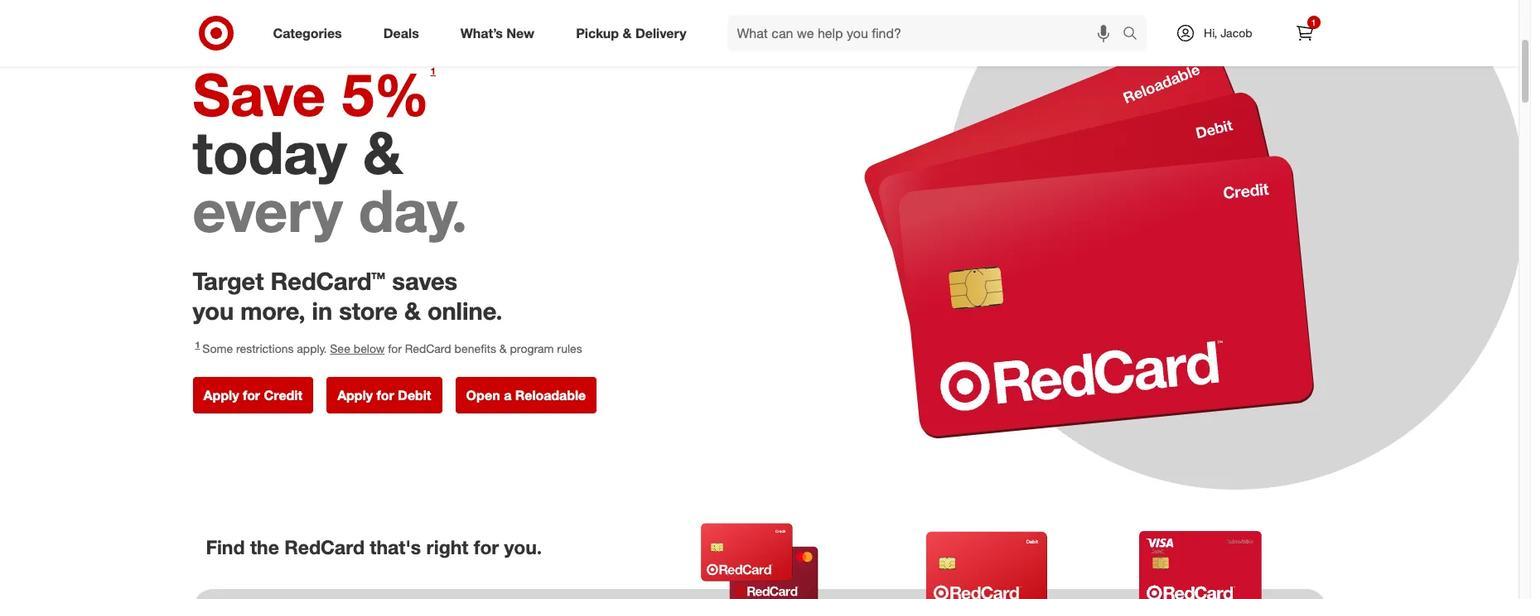 Task type: vqa. For each thing, say whether or not it's contained in the screenshot.
"GATHER™" inside $3.59 apple cider vinegar - 64oz - good & gather™
no



Task type: describe. For each thing, give the bounding box(es) containing it.
1 some restrictions apply. see below for redcard benefits & program rules
[[195, 340, 582, 355]]

restrictions
[[236, 341, 294, 355]]

delivery
[[636, 25, 687, 41]]

open a reloadable link
[[455, 377, 597, 413]]

apply for credit link
[[193, 377, 313, 413]]

see
[[330, 341, 350, 355]]

1 inside 1 some restrictions apply. see below for redcard benefits & program rules
[[195, 340, 200, 350]]

what's
[[461, 25, 503, 41]]

for inside 1 some restrictions apply. see below for redcard benefits & program rules
[[388, 341, 402, 355]]

0 vertical spatial 1 link
[[1287, 15, 1323, 51]]

What can we help you find? suggestions appear below search field
[[727, 15, 1127, 51]]

redcard credit image
[[683, 522, 838, 599]]

open a reloadable
[[466, 387, 586, 404]]

for left debit
[[377, 387, 394, 404]]

every day.
[[193, 175, 468, 246]]

redcard reloadable account image
[[1124, 532, 1278, 599]]

deals link
[[369, 15, 440, 51]]

for left credit
[[243, 387, 260, 404]]

apply.
[[297, 341, 327, 355]]

what's new link
[[447, 15, 555, 51]]

you
[[193, 296, 234, 326]]

apply for apply for debit
[[337, 387, 373, 404]]

that's
[[370, 535, 421, 559]]

5%
[[342, 59, 430, 130]]

new
[[507, 25, 535, 41]]

today &
[[193, 117, 403, 188]]

apply for debit
[[337, 387, 431, 404]]

find the redcard that's right for you.
[[206, 535, 542, 559]]

0 vertical spatial 1
[[1312, 17, 1316, 27]]

target redcard™ saves you more, in store & online.
[[193, 266, 503, 326]]

debit
[[398, 387, 431, 404]]

what's new
[[461, 25, 535, 41]]

jacob
[[1221, 26, 1253, 40]]

apply for debit link
[[327, 377, 442, 413]]

store
[[339, 296, 398, 326]]

credit
[[264, 387, 303, 404]]

redcard™
[[271, 266, 386, 296]]

the
[[250, 535, 279, 559]]

program
[[510, 341, 554, 355]]

saves
[[392, 266, 458, 296]]

1 vertical spatial redcard
[[285, 535, 365, 559]]

& inside 1 some restrictions apply. see below for redcard benefits & program rules
[[500, 341, 507, 355]]

day.
[[359, 175, 468, 246]]

save 5%
[[193, 59, 430, 130]]

some
[[203, 341, 233, 355]]

today
[[193, 117, 347, 188]]

right
[[426, 535, 469, 559]]



Task type: locate. For each thing, give the bounding box(es) containing it.
pickup & delivery link
[[562, 15, 707, 51]]

0 horizontal spatial apply
[[203, 387, 239, 404]]

apply inside the apply for debit link
[[337, 387, 373, 404]]

& inside target redcard™ saves you more, in store & online.
[[405, 296, 421, 326]]

pickup
[[576, 25, 619, 41]]

1 horizontal spatial redcard
[[405, 341, 451, 355]]

2 apply from the left
[[337, 387, 373, 404]]

1 vertical spatial 1 link
[[428, 64, 438, 83]]

more,
[[241, 296, 305, 326]]

& inside pickup & delivery link
[[623, 25, 632, 41]]

search
[[1116, 26, 1156, 43]]

a
[[504, 387, 512, 404]]

1 down the deals 'link'
[[431, 65, 436, 77]]

save
[[193, 59, 326, 130]]

1 right jacob at the right top of the page
[[1312, 17, 1316, 27]]

pickup & delivery
[[576, 25, 687, 41]]

1 link
[[1287, 15, 1323, 51], [428, 64, 438, 83]]

hi,
[[1204, 26, 1218, 40]]

for
[[388, 341, 402, 355], [243, 387, 260, 404], [377, 387, 394, 404], [474, 535, 499, 559]]

0 horizontal spatial 1 link
[[428, 64, 438, 83]]

1
[[1312, 17, 1316, 27], [431, 65, 436, 77], [195, 340, 200, 350]]

2 horizontal spatial 1
[[1312, 17, 1316, 27]]

redcard inside 1 some restrictions apply. see below for redcard benefits & program rules
[[405, 341, 451, 355]]

below
[[354, 341, 385, 355]]

&
[[623, 25, 632, 41], [363, 117, 403, 188], [405, 296, 421, 326], [500, 341, 507, 355]]

for left you.
[[474, 535, 499, 559]]

you.
[[504, 535, 542, 559]]

0 horizontal spatial 1
[[195, 340, 200, 350]]

apply down some
[[203, 387, 239, 404]]

apply
[[203, 387, 239, 404], [337, 387, 373, 404]]

redcard
[[405, 341, 451, 355], [285, 535, 365, 559]]

0 vertical spatial redcard
[[405, 341, 451, 355]]

1 horizontal spatial 1 link
[[1287, 15, 1323, 51]]

categories link
[[259, 15, 363, 51]]

1 link down the deals 'link'
[[428, 64, 438, 83]]

1 vertical spatial 1
[[431, 65, 436, 77]]

1 apply from the left
[[203, 387, 239, 404]]

1 horizontal spatial apply
[[337, 387, 373, 404]]

redcard debit image
[[910, 529, 1064, 599]]

benefits
[[455, 341, 496, 355]]

reloadable
[[515, 387, 586, 404]]

in
[[312, 296, 333, 326]]

redcards image
[[850, 31, 1327, 438]]

2 vertical spatial 1
[[195, 340, 200, 350]]

online.
[[428, 296, 503, 326]]

1 link right jacob at the right top of the page
[[1287, 15, 1323, 51]]

rules
[[557, 341, 582, 355]]

find
[[206, 535, 245, 559]]

hi, jacob
[[1204, 26, 1253, 40]]

deals
[[384, 25, 419, 41]]

1 left some
[[195, 340, 200, 350]]

every
[[193, 175, 343, 246]]

apply for apply for credit
[[203, 387, 239, 404]]

target
[[193, 266, 264, 296]]

apply down below
[[337, 387, 373, 404]]

redcard right the
[[285, 535, 365, 559]]

1 horizontal spatial 1
[[431, 65, 436, 77]]

apply inside apply for credit link
[[203, 387, 239, 404]]

redcard left the benefits
[[405, 341, 451, 355]]

open
[[466, 387, 500, 404]]

0 horizontal spatial redcard
[[285, 535, 365, 559]]

search button
[[1116, 15, 1156, 55]]

categories
[[273, 25, 342, 41]]

apply for credit
[[203, 387, 303, 404]]

for right below
[[388, 341, 402, 355]]



